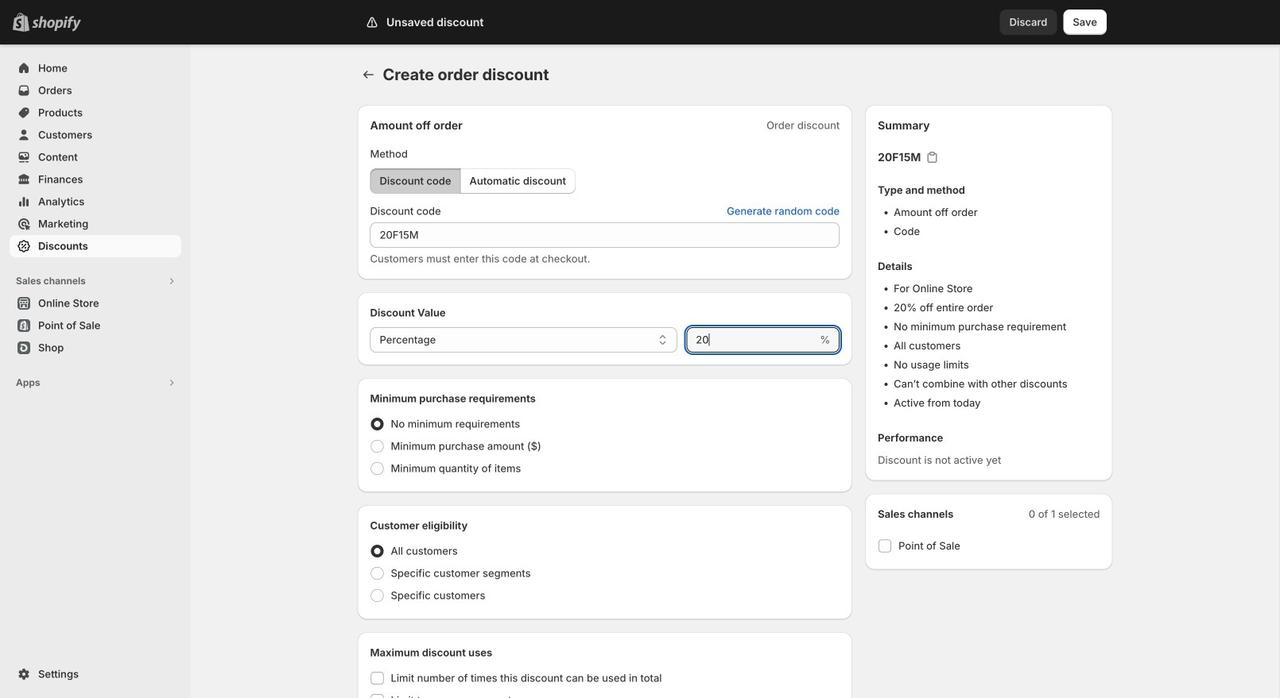 Task type: vqa. For each thing, say whether or not it's contained in the screenshot.
2nd 23 button from right
no



Task type: locate. For each thing, give the bounding box(es) containing it.
None text field
[[370, 223, 840, 248]]

None text field
[[686, 328, 817, 353]]

shopify image
[[32, 16, 81, 32]]



